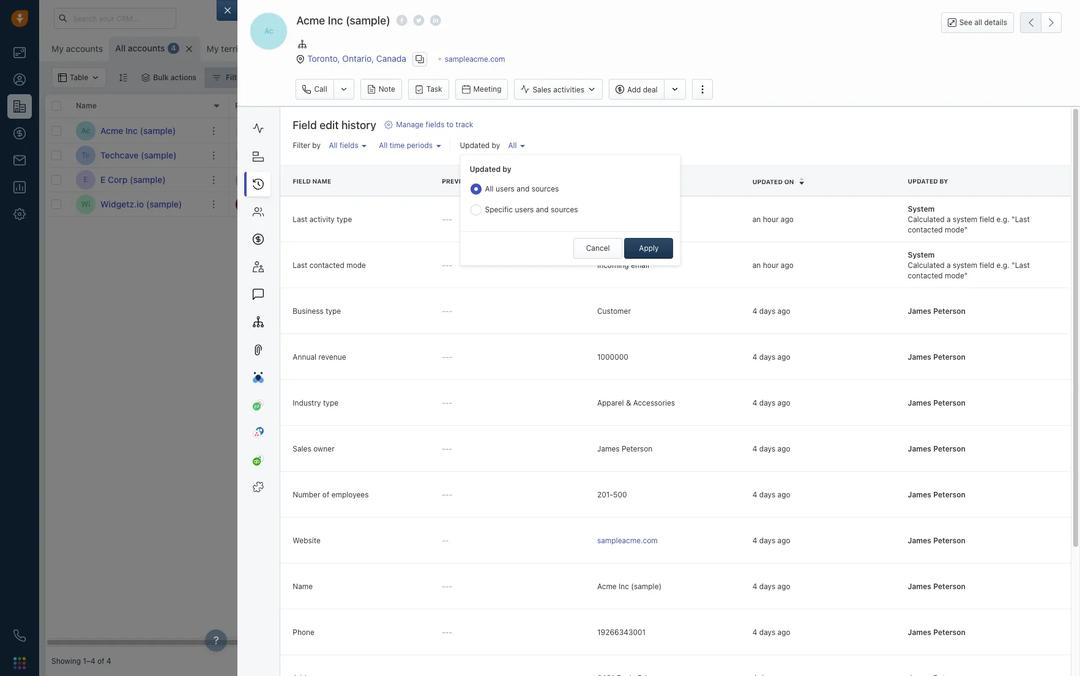 Task type: locate. For each thing, give the bounding box(es) containing it.
to left track
[[447, 120, 454, 129]]

2 hour from the top
[[763, 261, 779, 270]]

updated by
[[460, 141, 500, 150], [470, 164, 511, 174], [908, 178, 948, 185]]

0 vertical spatial activity
[[621, 101, 648, 110]]

sources up specific users and sources
[[532, 184, 559, 193]]

(sample) up 19266343001
[[631, 582, 662, 591]]

field name
[[293, 178, 331, 185]]

freshworks switcher image
[[13, 657, 26, 669]]

1 vertical spatial users
[[515, 205, 534, 214]]

activity for last
[[310, 215, 335, 224]]

press space to select this row. row up the techcave (sample)
[[45, 119, 229, 143]]

+ left task
[[602, 150, 607, 159]]

2 mode" from the top
[[945, 271, 968, 280]]

filter by button
[[204, 67, 263, 88]]

1 vertical spatial and
[[536, 205, 549, 214]]

1 horizontal spatial website
[[327, 101, 356, 110]]

all for users
[[485, 184, 494, 193]]

ago for acme inc (sample)
[[778, 582, 791, 591]]

4 for customer
[[753, 307, 757, 316]]

acme inc (sample) up 'more...'
[[296, 14, 390, 27]]

(sample) down acme inc (sample) "link"
[[141, 150, 177, 160]]

by
[[246, 73, 255, 82], [492, 141, 500, 150], [312, 141, 321, 150], [503, 164, 511, 174], [940, 178, 948, 185]]

ago for incoming email
[[781, 261, 794, 270]]

0 horizontal spatial name
[[76, 101, 97, 110]]

days for 1000000
[[759, 352, 776, 362]]

(sample) up widgetz.io (sample)
[[130, 174, 166, 185]]

inc
[[328, 14, 343, 27], [125, 125, 138, 136], [619, 582, 629, 591]]

0 horizontal spatial inc
[[125, 125, 138, 136]]

acme inc (sample) up 19266343001
[[597, 582, 662, 591]]

2 horizontal spatial acme
[[597, 582, 617, 591]]

call
[[314, 85, 327, 94]]

1 field from the top
[[293, 119, 317, 132]]

history
[[341, 119, 376, 132]]

1 vertical spatial of
[[97, 657, 104, 666]]

sources
[[532, 184, 559, 193], [551, 205, 578, 214]]

click right name
[[334, 175, 351, 184]]

19266343001
[[597, 628, 646, 637]]

sampleacme.com down 500
[[597, 536, 658, 545]]

1 horizontal spatial sampleacme.com
[[445, 54, 505, 63]]

2 row group from the left
[[229, 119, 896, 217]]

by inside button
[[246, 73, 255, 82]]

widgetz.io (sample)
[[100, 199, 182, 209]]

4 --- from the top
[[442, 352, 452, 362]]

$
[[419, 125, 425, 136], [419, 149, 425, 160], [419, 198, 425, 209]]

e left corp
[[100, 174, 105, 185]]

all time periods
[[379, 141, 433, 150]]

1 vertical spatial last
[[293, 261, 307, 270]]

days for 19266343001
[[759, 628, 776, 637]]

1 vertical spatial $
[[419, 149, 425, 160]]

1 an hour ago from the top
[[753, 215, 794, 224]]

2 vertical spatial updated by
[[908, 178, 948, 185]]

phone element
[[7, 624, 32, 648]]

add left task
[[609, 150, 623, 159]]

7 --- from the top
[[442, 490, 452, 499]]

fields up sampletechcave.com link on the left top
[[340, 141, 358, 150]]

press space to select this row. row containing + click to add
[[229, 168, 896, 192]]

ac up my territory accounts
[[264, 27, 273, 36]]

2 calculated from the top
[[908, 261, 945, 270]]

all down field edit history
[[329, 141, 338, 150]]

field for type
[[980, 215, 995, 224]]

add right 2
[[729, 199, 742, 209]]

acme up techcave
[[100, 125, 123, 136]]

press space to select this row. row containing widgetz.io (sample)
[[45, 192, 229, 217]]

1 $ from the top
[[419, 125, 425, 136]]

ago for apparel & accessories
[[778, 398, 791, 408]]

previous
[[442, 178, 475, 185]]

2 vertical spatial add
[[910, 317, 928, 328]]

field left edit
[[293, 119, 317, 132]]

0 horizontal spatial my
[[51, 43, 64, 54]]

note button
[[360, 79, 402, 100]]

--- for business type
[[442, 307, 452, 316]]

0 vertical spatial e.g.
[[997, 215, 1010, 224]]

1 horizontal spatial owner
[[532, 101, 554, 110]]

field left name
[[293, 178, 311, 185]]

e.g. for last contacted mode
[[997, 261, 1010, 270]]

filter by inside dialog
[[293, 141, 321, 150]]

(sample) inside e corp (sample) link
[[130, 174, 166, 185]]

1–4
[[83, 657, 95, 666]]

manage fields to track
[[396, 120, 473, 129]]

1 vertical spatial sampleacme.com link
[[327, 126, 387, 135]]

1 vertical spatial system
[[908, 250, 935, 259]]

to right filters
[[959, 317, 968, 328]]

accounts down the search your crm... text field
[[66, 43, 103, 54]]

days for james peterson
[[759, 444, 776, 453]]

8 4 days ago from the top
[[753, 628, 791, 637]]

all inside 'all fields' link
[[329, 141, 338, 150]]

accounts up bulk
[[128, 43, 165, 53]]

last activity type
[[293, 215, 352, 224]]

1000000
[[597, 352, 628, 362]]

activity down 'widgetz.io' link
[[310, 215, 335, 224]]

all up the specific
[[485, 184, 494, 193]]

and up specific users and sources
[[517, 184, 530, 193]]

e corp (sample)
[[100, 174, 166, 185]]

acme inc (sample) down name row
[[100, 125, 176, 136]]

add down sampletechcave.com
[[362, 175, 375, 184]]

+ click to add right 2
[[694, 199, 742, 209]]

sales left activities
[[533, 85, 551, 94]]

send email image
[[959, 13, 968, 23]]

6 --- from the top
[[442, 444, 452, 453]]

4 for acme inc (sample)
[[753, 582, 757, 591]]

website up field edit history
[[327, 101, 356, 110]]

press space to select this row. row containing acme inc (sample)
[[45, 119, 229, 143]]

ago
[[781, 215, 794, 224], [781, 261, 794, 270], [778, 307, 791, 316], [778, 352, 791, 362], [778, 398, 791, 408], [778, 444, 791, 453], [778, 490, 791, 499], [778, 536, 791, 545], [778, 582, 791, 591], [778, 628, 791, 637]]

apply
[[639, 244, 659, 253]]

(sample) inside acme inc (sample) "link"
[[140, 125, 176, 136]]

1 vertical spatial website
[[293, 536, 321, 545]]

sales owner down industry type
[[293, 444, 335, 453]]

cancel button
[[574, 238, 622, 259]]

on
[[784, 178, 794, 185]]

4 days ago for 19266343001
[[753, 628, 791, 637]]

1 horizontal spatial e
[[100, 174, 105, 185]]

0 horizontal spatial phone
[[293, 628, 315, 637]]

and
[[517, 184, 530, 193], [536, 205, 549, 214]]

an hour ago
[[753, 215, 794, 224], [753, 261, 794, 270]]

1 row group from the left
[[45, 119, 229, 217]]

2 vertical spatial acme inc (sample)
[[597, 582, 662, 591]]

9 --- from the top
[[442, 628, 452, 637]]

--- for sales owner
[[442, 444, 452, 453]]

"last for last contacted mode
[[1012, 261, 1030, 270]]

2 a from the top
[[947, 261, 951, 270]]

down
[[1005, 317, 1030, 328]]

filter right container_wx8msf4aqz5i3rn1 icon
[[226, 73, 244, 82]]

and down the all users and sources
[[536, 205, 549, 214]]

container_wx8msf4aqz5i3rn1 image up the all users and sources
[[514, 151, 522, 159]]

specific
[[485, 205, 513, 214]]

inc down name row
[[125, 125, 138, 136]]

0 vertical spatial an hour ago
[[753, 215, 794, 224]]

0 vertical spatial hour
[[763, 215, 779, 224]]

1 system from the top
[[953, 215, 978, 224]]

4 days ago for 201-500
[[753, 490, 791, 499]]

1 vertical spatial system calculated a system field e.g. "last contacted mode"
[[908, 250, 1030, 280]]

track
[[456, 120, 473, 129]]

1 vertical spatial system
[[953, 261, 978, 270]]

ac
[[264, 27, 273, 36], [81, 126, 90, 135]]

name
[[76, 101, 97, 110], [293, 582, 313, 591]]

1 last from the top
[[293, 215, 307, 224]]

type down widgetz.io
[[337, 215, 352, 224]]

0 vertical spatial mode"
[[945, 225, 968, 234]]

0 vertical spatial fields
[[426, 120, 445, 129]]

system
[[953, 215, 978, 224], [953, 261, 978, 270]]

acme up 19266343001
[[597, 582, 617, 591]]

my for my territory accounts
[[207, 43, 219, 54]]

container_wx8msf4aqz5i3rn1 image
[[142, 73, 150, 82], [514, 151, 522, 159]]

activity down the add deal button
[[621, 101, 648, 110]]

2 vertical spatial $
[[419, 198, 425, 209]]

filter by
[[226, 73, 255, 82], [293, 141, 321, 150]]

manage
[[396, 120, 424, 129]]

an hour ago for type
[[753, 215, 794, 224]]

users down the all users and sources
[[515, 205, 534, 214]]

all time periods button
[[376, 138, 444, 153]]

system calculated a system field e.g. "last contacted mode" for mode
[[908, 250, 1030, 280]]

+ click to add up 5036153947
[[786, 174, 834, 183]]

1 horizontal spatial fields
[[426, 120, 445, 129]]

0 vertical spatial add
[[627, 85, 641, 94]]

value
[[476, 178, 497, 185]]

of right 1–4
[[97, 657, 104, 666]]

8 --- from the top
[[442, 582, 452, 591]]

filter by down edit
[[293, 141, 321, 150]]

periods
[[407, 141, 433, 150]]

next
[[602, 101, 619, 110]]

filter inside button
[[226, 73, 244, 82]]

4 days ago for james peterson
[[753, 444, 791, 453]]

3 $ from the top
[[419, 198, 425, 209]]

website down number
[[293, 536, 321, 545]]

last down the field name
[[293, 215, 307, 224]]

5 4 days ago from the top
[[753, 490, 791, 499]]

filter by inside button
[[226, 73, 255, 82]]

add for add deal
[[627, 85, 641, 94]]

+ click to add up 'widgetz.io' link
[[327, 175, 375, 184]]

1 horizontal spatial filter
[[293, 141, 310, 150]]

container_wx8msf4aqz5i3rn1 image left bulk
[[142, 73, 150, 82]]

2 4 days ago from the top
[[753, 352, 791, 362]]

2 system from the top
[[908, 250, 935, 259]]

+ up 5036153947
[[786, 174, 790, 183]]

--- for number of employees
[[442, 490, 452, 499]]

j image
[[236, 194, 255, 214]]

2 "last from the top
[[1012, 261, 1030, 270]]

a
[[947, 215, 951, 224], [947, 261, 951, 270]]

cancel
[[586, 244, 610, 253]]

due
[[658, 199, 671, 208]]

all up the all users and sources
[[508, 141, 517, 150]]

sampleacme.com link inside press space to select this row. row
[[327, 126, 387, 135]]

due in 2 days
[[658, 199, 703, 208]]

--- for name
[[442, 582, 452, 591]]

0 vertical spatial field
[[293, 119, 317, 132]]

1 vertical spatial acme inc (sample)
[[100, 125, 176, 136]]

1 an from the top
[[753, 215, 761, 224]]

field for mode
[[980, 261, 995, 270]]

press space to select this row. row
[[45, 119, 229, 143], [229, 119, 896, 143], [45, 143, 229, 168], [229, 143, 896, 168], [45, 168, 229, 192], [229, 168, 896, 192], [45, 192, 229, 217], [229, 192, 896, 217]]

website
[[327, 101, 356, 110], [293, 536, 321, 545]]

4 for 19266343001
[[753, 628, 757, 637]]

2 my from the left
[[207, 43, 219, 54]]

days
[[687, 199, 703, 208], [759, 307, 776, 316], [759, 352, 776, 362], [759, 398, 776, 408], [759, 444, 776, 453], [759, 490, 776, 499], [759, 536, 776, 545], [759, 582, 776, 591], [759, 628, 776, 637]]

add up 5036153947
[[821, 174, 834, 183]]

system for last activity type
[[953, 215, 978, 224]]

1 my from the left
[[51, 43, 64, 54]]

task
[[426, 85, 442, 94]]

1 horizontal spatial users
[[515, 205, 534, 214]]

incoming email
[[597, 261, 649, 270]]

sources down the all users and sources
[[551, 205, 578, 214]]

1 system from the top
[[908, 204, 935, 213]]

days for acme inc (sample)
[[759, 582, 776, 591]]

bulk
[[153, 73, 169, 82]]

0 vertical spatial field
[[980, 215, 995, 224]]

+ right 2
[[694, 199, 699, 209]]

$ left 3,200 at the top left of page
[[419, 149, 425, 160]]

users up the specific
[[496, 184, 515, 193]]

add inside 'add filters to narrow down the accounts you want to see.'
[[910, 317, 928, 328]]

1 vertical spatial updated by
[[470, 164, 511, 174]]

1 --- from the top
[[442, 215, 452, 224]]

(sample) up the techcave (sample)
[[140, 125, 176, 136]]

inc up 19266343001
[[619, 582, 629, 591]]

mode
[[347, 261, 366, 270]]

4 days ago for customer
[[753, 307, 791, 316]]

5 --- from the top
[[442, 398, 452, 408]]

call link
[[296, 79, 333, 100]]

ago for customer
[[778, 307, 791, 316]]

sampleacme.com link up 'all fields' link
[[327, 126, 387, 135]]

ac up te
[[81, 126, 90, 135]]

users for all
[[496, 184, 515, 193]]

1 vertical spatial name
[[293, 582, 313, 591]]

cell
[[596, 119, 688, 143], [688, 119, 780, 143], [780, 119, 872, 143]]

1 vertical spatial activity
[[310, 215, 335, 224]]

see all details button
[[941, 12, 1014, 33]]

0 vertical spatial sources
[[532, 184, 559, 193]]

1 mode" from the top
[[945, 225, 968, 234]]

1 horizontal spatial + click to add
[[694, 199, 742, 209]]

wi
[[81, 199, 90, 209]]

my for my accounts
[[51, 43, 64, 54]]

field
[[293, 119, 317, 132], [293, 178, 311, 185]]

1 system calculated a system field e.g. "last contacted mode" from the top
[[908, 204, 1030, 234]]

1 horizontal spatial sales owner
[[510, 101, 554, 110]]

1 vertical spatial inc
[[125, 125, 138, 136]]

type right the industry
[[323, 398, 338, 408]]

dialog containing acme inc (sample)
[[217, 0, 1080, 676]]

an for last contacted mode
[[753, 261, 761, 270]]

2 e.g. from the top
[[997, 261, 1010, 270]]

add inside button
[[627, 85, 641, 94]]

sampleacme.com
[[445, 54, 505, 63], [327, 126, 387, 135], [597, 536, 658, 545]]

2 $ from the top
[[419, 149, 425, 160]]

3 --- from the top
[[442, 307, 452, 316]]

0 vertical spatial filter by
[[226, 73, 255, 82]]

type right business
[[326, 307, 341, 316]]

all accounts link
[[115, 42, 165, 54]]

0 horizontal spatial add
[[362, 175, 375, 184]]

5036153947
[[786, 198, 830, 207]]

0 horizontal spatial + click to add
[[327, 175, 375, 184]]

system calculated a system field e.g. "last contacted mode" for type
[[908, 204, 1030, 234]]

2 last from the top
[[293, 261, 307, 270]]

mode" for last activity type
[[945, 225, 968, 234]]

0 horizontal spatial fields
[[340, 141, 358, 150]]

click up 5036153947
[[793, 174, 810, 183]]

click right 2
[[701, 199, 718, 209]]

details
[[984, 18, 1007, 27]]

$ 3,200
[[419, 149, 454, 160]]

0 vertical spatial inc
[[328, 14, 343, 27]]

all inside all time periods button
[[379, 141, 388, 150]]

filter by right container_wx8msf4aqz5i3rn1 icon
[[226, 73, 255, 82]]

1 4 days ago from the top
[[753, 307, 791, 316]]

last for last contacted mode
[[293, 261, 307, 270]]

press space to select this row. row down the 'sales activities'
[[229, 119, 896, 143]]

all for accounts
[[115, 43, 126, 53]]

system for mode
[[908, 250, 935, 259]]

$ left 5,600
[[419, 198, 425, 209]]

1 vertical spatial an hour ago
[[753, 261, 794, 270]]

2 vertical spatial type
[[323, 398, 338, 408]]

1 vertical spatial contacted
[[310, 261, 344, 270]]

to
[[447, 120, 454, 129], [812, 174, 819, 183], [353, 175, 360, 184], [720, 199, 727, 209], [959, 317, 968, 328], [1007, 328, 1016, 339]]

sales owner
[[510, 101, 554, 110], [293, 444, 335, 453]]

4 for 1000000
[[753, 352, 757, 362]]

sampleacme.com link up the meeting button
[[445, 54, 505, 63]]

filter up the field name
[[293, 141, 310, 150]]

press space to select this row. row up widgetz.io (sample)
[[45, 168, 229, 192]]

sampleacme.com up the meeting button
[[445, 54, 505, 63]]

accounts
[[128, 43, 165, 53], [66, 43, 103, 54], [257, 43, 294, 54], [919, 328, 961, 339]]

type for industry type
[[323, 398, 338, 408]]

add deal button
[[609, 79, 664, 100]]

"last for last activity type
[[1012, 215, 1030, 224]]

sampleacme.com up 'all fields' link
[[327, 126, 387, 135]]

all
[[975, 18, 982, 27]]

1 vertical spatial an
[[753, 261, 761, 270]]

1 vertical spatial "last
[[1012, 261, 1030, 270]]

all left the "time"
[[379, 141, 388, 150]]

container_wx8msf4aqz5i3rn1 image inside bulk actions button
[[142, 73, 150, 82]]

0 vertical spatial calculated
[[908, 215, 945, 224]]

add
[[627, 85, 641, 94], [609, 150, 623, 159], [910, 317, 928, 328]]

1 vertical spatial filter
[[293, 141, 310, 150]]

2 an hour ago from the top
[[753, 261, 794, 270]]

ago for 19266343001
[[778, 628, 791, 637]]

201-
[[597, 490, 613, 499]]

accounts left you
[[919, 328, 961, 339]]

2 --- from the top
[[442, 261, 452, 270]]

dialog
[[217, 0, 1080, 676]]

widgetz.io
[[100, 199, 144, 209]]

(sample) up ⌘
[[346, 14, 390, 27]]

add left deal
[[627, 85, 641, 94]]

1 field from the top
[[980, 215, 995, 224]]

1 vertical spatial acme
[[100, 125, 123, 136]]

7 4 days ago from the top
[[753, 582, 791, 591]]

0 vertical spatial acme
[[296, 14, 325, 27]]

2 cell from the left
[[688, 119, 780, 143]]

j image
[[236, 170, 255, 189]]

4 days ago for acme inc (sample)
[[753, 582, 791, 591]]

press space to select this row. row containing $ 3,200
[[229, 143, 896, 168]]

2 field from the top
[[980, 261, 995, 270]]

1 hour from the top
[[763, 215, 779, 224]]

days for 201-500
[[759, 490, 776, 499]]

sales activities button
[[514, 79, 609, 100], [514, 79, 603, 100]]

0 horizontal spatial acme
[[100, 125, 123, 136]]

last up business
[[293, 261, 307, 270]]

sales up all link
[[510, 101, 530, 110]]

e.g.
[[997, 215, 1010, 224], [997, 261, 1010, 270]]

$ left 100
[[419, 125, 425, 136]]

fields down open
[[426, 120, 445, 129]]

0 vertical spatial contacted
[[908, 225, 943, 234]]

of right number
[[322, 490, 329, 499]]

0 vertical spatial of
[[322, 490, 329, 499]]

0 horizontal spatial of
[[97, 657, 104, 666]]

press space to select this row. row up the e corp (sample)
[[45, 143, 229, 168]]

2 system from the top
[[953, 261, 978, 270]]

owner
[[532, 101, 554, 110], [313, 444, 335, 453]]

calculated for mode
[[908, 261, 945, 270]]

0 horizontal spatial sampleacme.com
[[327, 126, 387, 135]]

2 an from the top
[[753, 261, 761, 270]]

0 horizontal spatial website
[[293, 536, 321, 545]]

grid
[[45, 94, 896, 647]]

calculated for type
[[908, 215, 945, 224]]

--- for annual revenue
[[442, 352, 452, 362]]

contacted
[[908, 225, 943, 234], [310, 261, 344, 270], [908, 271, 943, 280]]

owner up the number of employees on the bottom left of the page
[[313, 444, 335, 453]]

0 horizontal spatial filter by
[[226, 73, 255, 82]]

3
[[319, 44, 323, 53]]

inc up 3 more...
[[328, 14, 343, 27]]

0 vertical spatial acme inc (sample)
[[296, 14, 390, 27]]

all down the search your crm... text field
[[115, 43, 126, 53]]

1 e.g. from the top
[[997, 215, 1010, 224]]

my accounts button
[[45, 37, 109, 61], [51, 43, 103, 54]]

row group containing acme inc (sample)
[[45, 119, 229, 217]]

2 vertical spatial contacted
[[908, 271, 943, 280]]

press space to select this row. row containing e corp (sample)
[[45, 168, 229, 192]]

an
[[753, 215, 761, 224], [753, 261, 761, 270]]

3 cell from the left
[[780, 119, 872, 143]]

0 vertical spatial phone
[[786, 101, 809, 110]]

3 4 days ago from the top
[[753, 398, 791, 408]]

press space to select this row. row up specific users and sources
[[229, 168, 896, 192]]

2 system calculated a system field e.g. "last contacted mode" from the top
[[908, 250, 1030, 280]]

2
[[681, 199, 685, 208]]

0 horizontal spatial filter
[[226, 73, 244, 82]]

2 vertical spatial sampleacme.com link
[[597, 536, 658, 545]]

bulk actions
[[153, 73, 197, 82]]

2 horizontal spatial inc
[[619, 582, 629, 591]]

0 horizontal spatial sampleacme.com link
[[327, 126, 387, 135]]

e up wi
[[83, 175, 88, 184]]

sales owner down the 'sales activities'
[[510, 101, 554, 110]]

1 vertical spatial hour
[[763, 261, 779, 270]]

ago for 1000000
[[778, 352, 791, 362]]

owner down the 'sales activities'
[[532, 101, 554, 110]]

to right 2
[[720, 199, 727, 209]]

1 horizontal spatial add
[[627, 85, 641, 94]]

0 vertical spatial last
[[293, 215, 307, 224]]

incoming
[[597, 261, 629, 270]]

field
[[980, 215, 995, 224], [980, 261, 995, 270]]

add
[[821, 174, 834, 183], [362, 175, 375, 184], [729, 199, 742, 209]]

widgetz.io link
[[327, 199, 362, 209]]

press space to select this row. row up the cancel
[[229, 192, 896, 217]]

add left filters
[[910, 317, 928, 328]]

1 "last from the top
[[1012, 215, 1030, 224]]

4 4 days ago from the top
[[753, 444, 791, 453]]

1 horizontal spatial activity
[[621, 101, 648, 110]]

0 vertical spatial an
[[753, 215, 761, 224]]

press space to select this row. row containing techcave (sample)
[[45, 143, 229, 168]]

4 inside all accounts 4
[[171, 44, 176, 53]]

of
[[322, 490, 329, 499], [97, 657, 104, 666]]

1 vertical spatial e.g.
[[997, 261, 1010, 270]]

2 horizontal spatial add
[[910, 317, 928, 328]]

0 horizontal spatial ac
[[81, 126, 90, 135]]

6 4 days ago from the top
[[753, 536, 791, 545]]

territory
[[221, 43, 254, 54]]

ago for 201-500
[[778, 490, 791, 499]]

1 horizontal spatial of
[[322, 490, 329, 499]]

contacted for type
[[908, 225, 943, 234]]

1 a from the top
[[947, 215, 951, 224]]

type
[[337, 215, 352, 224], [326, 307, 341, 316], [323, 398, 338, 408]]

1 vertical spatial sources
[[551, 205, 578, 214]]

toronto,
[[307, 53, 340, 63]]

press space to select this row. row down e corp (sample) link
[[45, 192, 229, 217]]

(sample) down e corp (sample) link
[[146, 199, 182, 209]]

0 vertical spatial users
[[496, 184, 515, 193]]

press space to select this row. row up the all users and sources
[[229, 143, 896, 168]]

0 vertical spatial ac
[[264, 27, 273, 36]]

1 vertical spatial filter by
[[293, 141, 321, 150]]

1 horizontal spatial filter by
[[293, 141, 321, 150]]

1 calculated from the top
[[908, 215, 945, 224]]

sampleacme.com link down 500
[[597, 536, 658, 545]]

2 field from the top
[[293, 178, 311, 185]]

0 horizontal spatial sales owner
[[293, 444, 335, 453]]

4 for apparel & accessories
[[753, 398, 757, 408]]

row group
[[45, 119, 229, 217], [229, 119, 896, 217]]

system for type
[[908, 204, 935, 213]]

container_wx8msf4aqz5i3rn1 image
[[212, 73, 221, 82]]

sales up number
[[293, 444, 311, 453]]

+ click to add
[[786, 174, 834, 183], [327, 175, 375, 184], [694, 199, 742, 209]]



Task type: vqa. For each thing, say whether or not it's contained in the screenshot.
container_WX8MsF4aQZ5i3RN1 icon within Add to a sequence link
no



Task type: describe. For each thing, give the bounding box(es) containing it.
press space to select this row. row containing $ 5,600
[[229, 192, 896, 217]]

widgetz.io (sample) link
[[100, 198, 182, 210]]

see all details
[[959, 18, 1007, 27]]

1 horizontal spatial add
[[729, 199, 742, 209]]

apply button
[[625, 238, 673, 259]]

⌘ o
[[363, 44, 378, 54]]

number of employees
[[293, 490, 369, 499]]

1 vertical spatial ac
[[81, 126, 90, 135]]

s image
[[236, 145, 255, 165]]

users for specific
[[515, 205, 534, 214]]

want
[[982, 328, 1004, 339]]

corp
[[108, 174, 128, 185]]

contacted for mode
[[908, 271, 943, 280]]

0 vertical spatial sales owner
[[510, 101, 554, 110]]

email
[[631, 261, 649, 270]]

an hour ago for mode
[[753, 261, 794, 270]]

related
[[235, 101, 262, 110]]

name row
[[45, 94, 229, 119]]

a for last activity type
[[947, 215, 951, 224]]

fields for manage
[[426, 120, 445, 129]]

activities
[[553, 85, 584, 94]]

1 horizontal spatial click
[[701, 199, 718, 209]]

--- for last contacted mode
[[442, 261, 452, 270]]

(sample) inside techcave (sample) link
[[141, 150, 177, 160]]

more...
[[325, 44, 350, 53]]

2 vertical spatial sampleacme.com
[[597, 536, 658, 545]]

number
[[293, 490, 320, 499]]

3,200
[[427, 149, 454, 160]]

$ for $ 100
[[419, 125, 425, 136]]

add for add filters to narrow down the accounts you want to see.
[[910, 317, 928, 328]]

acme inside "link"
[[100, 125, 123, 136]]

filters
[[931, 317, 957, 328]]

all fields link
[[326, 138, 370, 153]]

showing
[[51, 657, 81, 666]]

0 horizontal spatial add
[[609, 150, 623, 159]]

ac inside button
[[264, 27, 273, 36]]

techcave (sample)
[[100, 150, 177, 160]]

--- for industry type
[[442, 398, 452, 408]]

fields for all
[[340, 141, 358, 150]]

2 horizontal spatial sales
[[533, 85, 551, 94]]

--- for last activity type
[[442, 215, 452, 224]]

1 horizontal spatial sales
[[510, 101, 530, 110]]

to inside dialog
[[447, 120, 454, 129]]

to up 5036153947
[[812, 174, 819, 183]]

$ for $ 3,200
[[419, 149, 425, 160]]

press space to select this row. row containing $ 100
[[229, 119, 896, 143]]

1 horizontal spatial acme
[[296, 14, 325, 27]]

type for business type
[[326, 307, 341, 316]]

e.g. for last activity type
[[997, 215, 1010, 224]]

0 vertical spatial updated by
[[460, 141, 500, 150]]

1 horizontal spatial container_wx8msf4aqz5i3rn1 image
[[514, 151, 522, 159]]

accounts right territory
[[257, 43, 294, 54]]

phone image
[[13, 630, 26, 642]]

call button
[[296, 79, 333, 100]]

you
[[963, 328, 980, 339]]

1 vertical spatial sales owner
[[293, 444, 335, 453]]

next activity
[[602, 101, 648, 110]]

business
[[293, 307, 324, 316]]

o
[[372, 44, 378, 54]]

field for field edit history
[[293, 119, 317, 132]]

4 days ago for 1000000
[[753, 352, 791, 362]]

all inside all link
[[508, 141, 517, 150]]

$ 5,600
[[419, 198, 454, 209]]

revenue
[[319, 352, 346, 362]]

e for e corp (sample)
[[100, 174, 105, 185]]

showing 1–4 of 4
[[51, 657, 111, 666]]

0 vertical spatial sampleacme.com link
[[445, 54, 505, 63]]

4 for james peterson
[[753, 444, 757, 453]]

add filters to narrow down the accounts you want to see.
[[910, 317, 1047, 339]]

linkedin circled image
[[430, 14, 441, 27]]

an for last activity type
[[753, 215, 761, 224]]

task
[[625, 150, 639, 159]]

all fields
[[329, 141, 358, 150]]

system for last contacted mode
[[953, 261, 978, 270]]

add deal
[[627, 85, 658, 94]]

updated on
[[753, 178, 794, 185]]

deal
[[643, 85, 658, 94]]

business type
[[293, 307, 341, 316]]

field for field name
[[293, 178, 311, 185]]

mode" for last contacted mode
[[945, 271, 968, 280]]

1 vertical spatial sampleacme.com
[[327, 126, 387, 135]]

time
[[390, 141, 405, 150]]

all for time
[[379, 141, 388, 150]]

open deals amount
[[419, 101, 488, 110]]

customer
[[597, 307, 631, 316]]

canada
[[376, 53, 406, 63]]

sources for all users and sources
[[532, 184, 559, 193]]

0 vertical spatial type
[[337, 215, 352, 224]]

in
[[673, 199, 679, 208]]

grid containing $ 100
[[45, 94, 896, 647]]

see
[[959, 18, 973, 27]]

name inside row
[[76, 101, 97, 110]]

deals
[[440, 101, 459, 110]]

widgetz.io
[[327, 199, 362, 209]]

hour for last activity type
[[763, 215, 779, 224]]

(sample) inside widgetz.io (sample) 'link'
[[146, 199, 182, 209]]

1 horizontal spatial acme inc (sample)
[[296, 14, 390, 27]]

3 more...
[[319, 44, 350, 53]]

industry type
[[293, 398, 338, 408]]

specific users and sources
[[485, 205, 578, 214]]

1 cell from the left
[[596, 119, 688, 143]]

related contacts
[[235, 101, 296, 110]]

annual
[[293, 352, 316, 362]]

meeting button
[[455, 79, 508, 100]]

+ add task
[[602, 150, 639, 159]]

5036153947 link
[[786, 198, 830, 211]]

3 more... button
[[301, 40, 357, 58]]

facebook circled image
[[396, 14, 407, 27]]

field edit history
[[293, 119, 376, 132]]

my territory accounts
[[207, 43, 294, 54]]

days for apparel & accessories
[[759, 398, 776, 408]]

and for specific
[[536, 205, 549, 214]]

sources for specific users and sources
[[551, 205, 578, 214]]

row group containing $ 100
[[229, 119, 896, 217]]

2 horizontal spatial + click to add
[[786, 174, 834, 183]]

acme inc (sample) link
[[100, 125, 176, 137]]

inc inside "link"
[[125, 125, 138, 136]]

4 for 201-500
[[753, 490, 757, 499]]

0 horizontal spatial owner
[[313, 444, 335, 453]]

my accounts
[[51, 43, 103, 54]]

tags
[[694, 101, 711, 110]]

apparel & accessories
[[597, 398, 675, 408]]

to left see.
[[1007, 328, 1016, 339]]

meeting
[[473, 85, 501, 94]]

Search your CRM... text field
[[54, 8, 176, 29]]

0 vertical spatial sampleacme.com
[[445, 54, 505, 63]]

0 horizontal spatial acme inc (sample)
[[100, 125, 176, 136]]

edit
[[320, 119, 339, 132]]

techcave
[[100, 150, 139, 160]]

of inside dialog
[[322, 490, 329, 499]]

all for fields
[[329, 141, 338, 150]]

2 vertical spatial inc
[[619, 582, 629, 591]]

activity for next
[[621, 101, 648, 110]]

$ for $ 5,600
[[419, 198, 425, 209]]

2 horizontal spatial add
[[821, 174, 834, 183]]

industry
[[293, 398, 321, 408]]

name inside dialog
[[293, 582, 313, 591]]

the
[[1032, 317, 1047, 328]]

ontario,
[[342, 53, 374, 63]]

a for last contacted mode
[[947, 261, 951, 270]]

--
[[442, 536, 449, 545]]

previous value
[[442, 178, 497, 185]]

days for customer
[[759, 307, 776, 316]]

--- for phone
[[442, 628, 452, 637]]

5,600
[[427, 198, 454, 209]]

accounts inside 'add filters to narrow down the accounts you want to see.'
[[919, 328, 961, 339]]

sales activities
[[533, 85, 584, 94]]

note
[[379, 85, 395, 94]]

name
[[312, 178, 331, 185]]

to down sampletechcave.com
[[353, 175, 360, 184]]

last for last activity type
[[293, 215, 307, 224]]

hour for last contacted mode
[[763, 261, 779, 270]]

$ 100
[[419, 125, 444, 136]]

2 horizontal spatial click
[[793, 174, 810, 183]]

all users and sources
[[485, 184, 559, 193]]

0 vertical spatial owner
[[532, 101, 554, 110]]

and for all
[[517, 184, 530, 193]]

0 vertical spatial website
[[327, 101, 356, 110]]

filter inside dialog
[[293, 141, 310, 150]]

contacts
[[264, 101, 296, 110]]

500
[[613, 490, 627, 499]]

100
[[427, 125, 444, 136]]

+ up widgetz.io
[[327, 175, 331, 184]]

2 horizontal spatial sampleacme.com link
[[597, 536, 658, 545]]

e for e
[[83, 175, 88, 184]]

4 days ago for apparel & accessories
[[753, 398, 791, 408]]

l image
[[236, 121, 255, 140]]

0 horizontal spatial click
[[334, 175, 351, 184]]

sampletechcave.com
[[327, 151, 400, 160]]

toronto, ontario, canada
[[307, 53, 406, 63]]

twitter circled image
[[413, 14, 424, 27]]

all link
[[505, 138, 528, 153]]

1 vertical spatial phone
[[293, 628, 315, 637]]

201-500
[[597, 490, 627, 499]]

ago for james peterson
[[778, 444, 791, 453]]

manage fields to track link
[[384, 120, 473, 131]]

0 horizontal spatial sales
[[293, 444, 311, 453]]

apparel
[[597, 398, 624, 408]]



